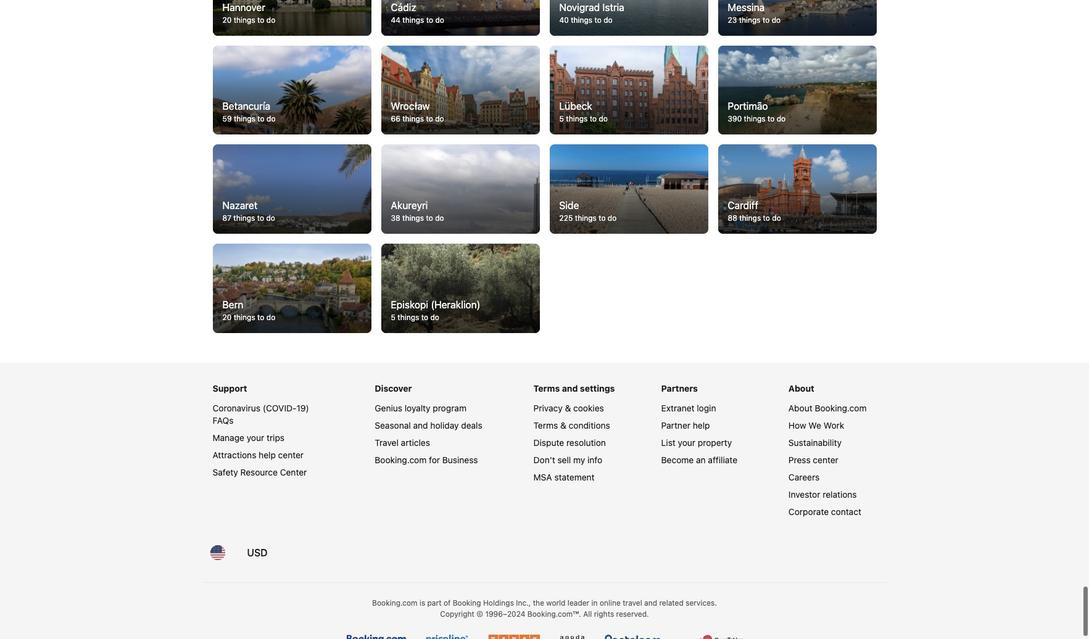 Task type: describe. For each thing, give the bounding box(es) containing it.
istria
[[603, 2, 624, 13]]

about for about booking.com
[[789, 403, 813, 413]]

to inside novigrad istria 40 things to do
[[595, 15, 602, 25]]

things for portimão
[[744, 114, 766, 124]]

& for terms
[[560, 420, 567, 431]]

faqs
[[213, 415, 234, 426]]

investor relations link
[[789, 489, 857, 500]]

to for nazaret
[[257, 214, 264, 223]]

cádiz 44 things to do
[[391, 2, 444, 25]]

cádiz
[[391, 2, 416, 13]]

things for messina
[[739, 15, 761, 25]]

don't
[[534, 455, 555, 465]]

23
[[728, 15, 737, 25]]

partner help
[[661, 420, 710, 431]]

trips
[[267, 432, 285, 443]]

to for hannover
[[257, 15, 264, 25]]

59
[[223, 114, 232, 124]]

things for bern
[[234, 313, 255, 322]]

genius loyalty program
[[375, 403, 467, 413]]

an
[[696, 455, 706, 465]]

usd button
[[240, 538, 275, 568]]

copyright
[[440, 610, 475, 619]]

0 vertical spatial booking.com
[[815, 403, 867, 413]]

privacy & cookies link
[[534, 403, 604, 413]]

messina image
[[718, 0, 877, 36]]

online
[[600, 599, 621, 608]]

38
[[391, 214, 400, 223]]

betancuría
[[223, 101, 270, 112]]

become an affiliate
[[661, 455, 738, 465]]

do for wrocław
[[435, 114, 444, 124]]

betancuría image
[[213, 46, 371, 135]]

the
[[533, 599, 544, 608]]

investor
[[789, 489, 821, 500]]

akureyri
[[391, 200, 428, 211]]

390
[[728, 114, 742, 124]]

safety resource center
[[213, 467, 307, 478]]

wrocław
[[391, 101, 430, 112]]

of
[[444, 599, 451, 608]]

do for lübeck
[[599, 114, 608, 124]]

manage your trips link
[[213, 432, 285, 443]]

how we work
[[789, 420, 845, 431]]

do for akureyri
[[435, 214, 444, 223]]

statement
[[555, 472, 595, 482]]

attractions
[[213, 450, 256, 460]]

66
[[391, 114, 400, 124]]

hannover
[[223, 2, 265, 13]]

things for nazaret
[[234, 214, 255, 223]]

nazaret
[[223, 200, 258, 211]]

1 horizontal spatial center
[[813, 455, 839, 465]]

extranet login
[[661, 403, 716, 413]]

resource
[[240, 467, 278, 478]]

extranet
[[661, 403, 695, 413]]

20 for hannover
[[223, 15, 232, 25]]

1996–2024
[[485, 610, 526, 619]]

20 for bern
[[223, 313, 232, 322]]

coronavirus
[[213, 403, 260, 413]]

booking.com for business
[[375, 455, 478, 465]]

press center link
[[789, 455, 839, 465]]

genius loyalty program link
[[375, 403, 467, 413]]

things for akureyri
[[402, 214, 424, 223]]

sell
[[558, 455, 571, 465]]

dispute resolution link
[[534, 437, 606, 448]]

to for lübeck
[[590, 114, 597, 124]]

in
[[592, 599, 598, 608]]

nazaret 87 things to do
[[223, 200, 275, 223]]

list your property
[[661, 437, 732, 448]]

list
[[661, 437, 676, 448]]

do inside novigrad istria 40 things to do
[[604, 15, 613, 25]]

portimão image
[[718, 46, 877, 135]]

40
[[560, 15, 569, 25]]

hannover 20 things to do
[[223, 2, 275, 25]]

travel
[[375, 437, 399, 448]]

dispute resolution
[[534, 437, 606, 448]]

attractions help center link
[[213, 450, 304, 460]]

relations
[[823, 489, 857, 500]]

about booking.com link
[[789, 403, 867, 413]]

seasonal and holiday deals link
[[375, 420, 483, 431]]

to for betancuría
[[258, 114, 265, 124]]

and inside booking.com is part of booking holdings inc., the world leader in online travel and related services. copyright © 1996–2024 booking.com™. all rights reserved.
[[644, 599, 657, 608]]

your for property
[[678, 437, 696, 448]]

terms & conditions link
[[534, 420, 610, 431]]

seasonal
[[375, 420, 411, 431]]

side 225 things to do
[[560, 200, 617, 223]]

side
[[560, 200, 579, 211]]

do for side
[[608, 214, 617, 223]]

and for holiday
[[413, 420, 428, 431]]

do for cádiz
[[435, 15, 444, 25]]

corporate
[[789, 507, 829, 517]]

(heraklion)
[[431, 299, 480, 310]]

program
[[433, 403, 467, 413]]

related
[[659, 599, 684, 608]]

cardiff
[[728, 200, 758, 211]]

cardiff 88 things to do
[[728, 200, 781, 223]]

press
[[789, 455, 811, 465]]

my
[[573, 455, 585, 465]]

msa statement
[[534, 472, 595, 482]]

booking
[[453, 599, 481, 608]]

88
[[728, 214, 737, 223]]

resolution
[[567, 437, 606, 448]]

how we work link
[[789, 420, 845, 431]]

travel
[[623, 599, 642, 608]]

deals
[[461, 420, 483, 431]]

lübeck image
[[550, 46, 708, 135]]

genius
[[375, 403, 402, 413]]

your for trips
[[247, 432, 264, 443]]

things for side
[[575, 214, 597, 223]]

booking.com for business link
[[375, 455, 478, 465]]

to inside episkopi (heraklion) 5 things to do
[[421, 313, 428, 322]]

help for attractions
[[259, 450, 276, 460]]

akureyri image
[[381, 145, 540, 234]]



Task type: locate. For each thing, give the bounding box(es) containing it.
center
[[280, 467, 307, 478]]

1 horizontal spatial your
[[678, 437, 696, 448]]

things right 225 in the right top of the page
[[575, 214, 597, 223]]

info
[[588, 455, 602, 465]]

center up center
[[278, 450, 304, 460]]

extranet login link
[[661, 403, 716, 413]]

do inside nazaret 87 things to do
[[266, 214, 275, 223]]

booking.com up work
[[815, 403, 867, 413]]

for
[[429, 455, 440, 465]]

side image
[[550, 145, 708, 234]]

dispute
[[534, 437, 564, 448]]

bern 20 things to do
[[223, 299, 275, 322]]

2 horizontal spatial and
[[644, 599, 657, 608]]

things down nazaret
[[234, 214, 255, 223]]

5
[[560, 114, 564, 124], [391, 313, 396, 322]]

booking.com is part of booking holdings inc., the world leader in online travel and related services. copyright © 1996–2024 booking.com™. all rights reserved.
[[372, 599, 717, 619]]

sustainability link
[[789, 437, 842, 448]]

things down bern at the top left
[[234, 313, 255, 322]]

things down episkopi
[[398, 313, 419, 322]]

to inside "messina 23 things to do"
[[763, 15, 770, 25]]

to for cádiz
[[426, 15, 433, 25]]

world
[[546, 599, 566, 608]]

loyalty
[[405, 403, 431, 413]]

about booking.com
[[789, 403, 867, 413]]

5 down lübeck
[[560, 114, 564, 124]]

wrocław image
[[381, 46, 540, 135]]

1 horizontal spatial help
[[693, 420, 710, 431]]

things for lübeck
[[566, 114, 588, 124]]

and for settings
[[562, 383, 578, 394]]

cádiz image
[[381, 0, 540, 36]]

do for nazaret
[[266, 214, 275, 223]]

to for portimão
[[768, 114, 775, 124]]

and
[[562, 383, 578, 394], [413, 420, 428, 431], [644, 599, 657, 608]]

partners
[[661, 383, 698, 394]]

things down novigrad
[[571, 15, 593, 25]]

sustainability
[[789, 437, 842, 448]]

things for betancuría
[[234, 114, 255, 124]]

& up terms & conditions link
[[565, 403, 571, 413]]

2 vertical spatial booking.com
[[372, 599, 418, 608]]

don't sell my info
[[534, 455, 602, 465]]

to inside bern 20 things to do
[[257, 313, 264, 322]]

do for messina
[[772, 15, 781, 25]]

(covid-
[[263, 403, 297, 413]]

1 horizontal spatial and
[[562, 383, 578, 394]]

1 vertical spatial and
[[413, 420, 428, 431]]

help up safety resource center
[[259, 450, 276, 460]]

do for betancuría
[[267, 114, 276, 124]]

booking.com left is
[[372, 599, 418, 608]]

0 vertical spatial and
[[562, 383, 578, 394]]

kayak image
[[488, 635, 540, 639], [488, 635, 540, 639]]

terms up privacy
[[534, 383, 560, 394]]

to inside side 225 things to do
[[599, 214, 606, 223]]

booking.com for business
[[375, 455, 427, 465]]

portimão 390 things to do
[[728, 101, 786, 124]]

5 down episkopi
[[391, 313, 396, 322]]

and down genius loyalty program link
[[413, 420, 428, 431]]

things inside cádiz 44 things to do
[[403, 15, 424, 25]]

booking.com for part
[[372, 599, 418, 608]]

20 inside bern 20 things to do
[[223, 313, 232, 322]]

booking.com image
[[347, 635, 406, 639], [347, 635, 406, 639]]

episkopi
[[391, 299, 428, 310]]

terms for terms and settings
[[534, 383, 560, 394]]

booking.com down the travel articles
[[375, 455, 427, 465]]

wrocław 66 things to do
[[391, 101, 444, 124]]

novigrad istria image
[[550, 0, 708, 36]]

list your property link
[[661, 437, 732, 448]]

do inside "messina 23 things to do"
[[772, 15, 781, 25]]

to for akureyri
[[426, 214, 433, 223]]

cookies
[[573, 403, 604, 413]]

things inside cardiff 88 things to do
[[740, 214, 761, 223]]

1 vertical spatial help
[[259, 450, 276, 460]]

1 vertical spatial booking.com
[[375, 455, 427, 465]]

1 vertical spatial 20
[[223, 313, 232, 322]]

your down partner help link
[[678, 437, 696, 448]]

do inside portimão 390 things to do
[[777, 114, 786, 124]]

do inside the akureyri 38 things to do
[[435, 214, 444, 223]]

to inside lübeck 5 things to do
[[590, 114, 597, 124]]

how
[[789, 420, 806, 431]]

do for bern
[[266, 313, 275, 322]]

things for wrocław
[[403, 114, 424, 124]]

20
[[223, 15, 232, 25], [223, 313, 232, 322]]

things down the cardiff
[[740, 214, 761, 223]]

to inside cádiz 44 things to do
[[426, 15, 433, 25]]

& down "privacy & cookies"
[[560, 420, 567, 431]]

and right travel
[[644, 599, 657, 608]]

novigrad istria 40 things to do
[[560, 2, 624, 25]]

0 horizontal spatial your
[[247, 432, 264, 443]]

cardiff image
[[718, 145, 877, 234]]

we
[[809, 420, 822, 431]]

do
[[266, 15, 275, 25], [435, 15, 444, 25], [604, 15, 613, 25], [772, 15, 781, 25], [267, 114, 276, 124], [435, 114, 444, 124], [599, 114, 608, 124], [777, 114, 786, 124], [266, 214, 275, 223], [435, 214, 444, 223], [608, 214, 617, 223], [772, 214, 781, 223], [266, 313, 275, 322], [430, 313, 439, 322]]

agoda image
[[560, 635, 585, 639], [560, 635, 585, 639]]

to inside betancuría 59 things to do
[[258, 114, 265, 124]]

2 terms from the top
[[534, 420, 558, 431]]

episkopi (heraklion) image
[[381, 244, 540, 333]]

things inside novigrad istria 40 things to do
[[571, 15, 593, 25]]

do for hannover
[[266, 15, 275, 25]]

1 about from the top
[[789, 383, 815, 394]]

become an affiliate link
[[661, 455, 738, 465]]

bern
[[223, 299, 243, 310]]

to for side
[[599, 214, 606, 223]]

things inside lübeck 5 things to do
[[566, 114, 588, 124]]

0 vertical spatial terms
[[534, 383, 560, 394]]

corporate contact
[[789, 507, 862, 517]]

travel articles link
[[375, 437, 430, 448]]

things inside the akureyri 38 things to do
[[402, 214, 424, 223]]

things down lübeck
[[566, 114, 588, 124]]

do inside cádiz 44 things to do
[[435, 15, 444, 25]]

episkopi (heraklion) 5 things to do
[[391, 299, 480, 322]]

terms down privacy
[[534, 420, 558, 431]]

bern image
[[213, 244, 371, 333]]

about up about booking.com
[[789, 383, 815, 394]]

opentable image
[[699, 635, 742, 639], [699, 635, 742, 639]]

do inside betancuría 59 things to do
[[267, 114, 276, 124]]

things
[[234, 15, 255, 25], [403, 15, 424, 25], [571, 15, 593, 25], [739, 15, 761, 25], [234, 114, 255, 124], [403, 114, 424, 124], [566, 114, 588, 124], [744, 114, 766, 124], [234, 214, 255, 223], [402, 214, 424, 223], [575, 214, 597, 223], [740, 214, 761, 223], [234, 313, 255, 322], [398, 313, 419, 322]]

priceline.com image
[[426, 635, 469, 639], [426, 635, 469, 639]]

& for privacy
[[565, 403, 571, 413]]

holiday
[[430, 420, 459, 431]]

do for cardiff
[[772, 214, 781, 223]]

to for cardiff
[[763, 214, 770, 223]]

20 down bern at the top left
[[223, 313, 232, 322]]

to inside portimão 390 things to do
[[768, 114, 775, 124]]

part
[[427, 599, 442, 608]]

1 vertical spatial 5
[[391, 313, 396, 322]]

to inside "hannover 20 things to do"
[[257, 15, 264, 25]]

2 about from the top
[[789, 403, 813, 413]]

rights
[[594, 610, 614, 619]]

things inside side 225 things to do
[[575, 214, 597, 223]]

1 vertical spatial terms
[[534, 420, 558, 431]]

press center
[[789, 455, 839, 465]]

leader
[[568, 599, 590, 608]]

to for wrocław
[[426, 114, 433, 124]]

do inside lübeck 5 things to do
[[599, 114, 608, 124]]

things inside betancuría 59 things to do
[[234, 114, 255, 124]]

articles
[[401, 437, 430, 448]]

terms
[[534, 383, 560, 394], [534, 420, 558, 431]]

©
[[477, 610, 483, 619]]

things for cardiff
[[740, 214, 761, 223]]

things down hannover
[[234, 15, 255, 25]]

5 inside lübeck 5 things to do
[[560, 114, 564, 124]]

become
[[661, 455, 694, 465]]

about for about
[[789, 383, 815, 394]]

lübeck
[[560, 101, 592, 112]]

things inside "messina 23 things to do"
[[739, 15, 761, 25]]

safety resource center link
[[213, 467, 307, 478]]

rentalcars image
[[605, 635, 680, 639], [605, 635, 680, 639]]

things inside "hannover 20 things to do"
[[234, 15, 255, 25]]

things inside wrocław 66 things to do
[[403, 114, 424, 124]]

booking.com inside booking.com is part of booking holdings inc., the world leader in online travel and related services. copyright © 1996–2024 booking.com™. all rights reserved.
[[372, 599, 418, 608]]

5 inside episkopi (heraklion) 5 things to do
[[391, 313, 396, 322]]

1 terms from the top
[[534, 383, 560, 394]]

lübeck 5 things to do
[[560, 101, 608, 124]]

0 horizontal spatial 5
[[391, 313, 396, 322]]

privacy
[[534, 403, 563, 413]]

affiliate
[[708, 455, 738, 465]]

0 horizontal spatial and
[[413, 420, 428, 431]]

things inside portimão 390 things to do
[[744, 114, 766, 124]]

to inside the akureyri 38 things to do
[[426, 214, 433, 223]]

to inside nazaret 87 things to do
[[257, 214, 264, 223]]

coronavirus (covid-19) faqs
[[213, 403, 309, 426]]

corporate contact link
[[789, 507, 862, 517]]

things for cádiz
[[403, 15, 424, 25]]

do inside wrocław 66 things to do
[[435, 114, 444, 124]]

do inside cardiff 88 things to do
[[772, 214, 781, 223]]

center down sustainability
[[813, 455, 839, 465]]

things inside bern 20 things to do
[[234, 313, 255, 322]]

things down portimão at right
[[744, 114, 766, 124]]

nazaret image
[[213, 145, 371, 234]]

2 vertical spatial and
[[644, 599, 657, 608]]

things for hannover
[[234, 15, 255, 25]]

0 vertical spatial 5
[[560, 114, 564, 124]]

do inside "hannover 20 things to do"
[[266, 15, 275, 25]]

msa statement link
[[534, 472, 595, 482]]

to for bern
[[257, 313, 264, 322]]

help for partner
[[693, 420, 710, 431]]

attractions help center
[[213, 450, 304, 460]]

87
[[223, 214, 231, 223]]

0 horizontal spatial center
[[278, 450, 304, 460]]

things inside episkopi (heraklion) 5 things to do
[[398, 313, 419, 322]]

and up "privacy & cookies"
[[562, 383, 578, 394]]

to inside wrocław 66 things to do
[[426, 114, 433, 124]]

to for messina
[[763, 15, 770, 25]]

20 inside "hannover 20 things to do"
[[223, 15, 232, 25]]

portimão
[[728, 101, 768, 112]]

novigrad
[[560, 2, 600, 13]]

do inside side 225 things to do
[[608, 214, 617, 223]]

0 horizontal spatial help
[[259, 450, 276, 460]]

msa
[[534, 472, 552, 482]]

things inside nazaret 87 things to do
[[234, 214, 255, 223]]

0 vertical spatial 20
[[223, 15, 232, 25]]

things down akureyri
[[402, 214, 424, 223]]

to inside cardiff 88 things to do
[[763, 214, 770, 223]]

your up attractions help center
[[247, 432, 264, 443]]

do inside bern 20 things to do
[[266, 313, 275, 322]]

0 vertical spatial about
[[789, 383, 815, 394]]

do inside episkopi (heraklion) 5 things to do
[[430, 313, 439, 322]]

help up list your property on the right bottom of the page
[[693, 420, 710, 431]]

hannover image
[[213, 0, 371, 36]]

things down betancuría
[[234, 114, 255, 124]]

manage your trips
[[213, 432, 285, 443]]

things down wrocław
[[403, 114, 424, 124]]

contact
[[831, 507, 862, 517]]

things down messina at the top right
[[739, 15, 761, 25]]

partner help link
[[661, 420, 710, 431]]

conditions
[[569, 420, 610, 431]]

1 20 from the top
[[223, 15, 232, 25]]

20 down hannover
[[223, 15, 232, 25]]

akureyri 38 things to do
[[391, 200, 444, 223]]

0 vertical spatial help
[[693, 420, 710, 431]]

2 20 from the top
[[223, 313, 232, 322]]

1 vertical spatial &
[[560, 420, 567, 431]]

help
[[693, 420, 710, 431], [259, 450, 276, 460]]

1 vertical spatial about
[[789, 403, 813, 413]]

inc.,
[[516, 599, 531, 608]]

do for portimão
[[777, 114, 786, 124]]

about up how
[[789, 403, 813, 413]]

terms for terms & conditions
[[534, 420, 558, 431]]

work
[[824, 420, 845, 431]]

1 horizontal spatial 5
[[560, 114, 564, 124]]

support
[[213, 383, 247, 394]]

225
[[560, 214, 573, 223]]

things down the cádiz
[[403, 15, 424, 25]]

0 vertical spatial &
[[565, 403, 571, 413]]

usd
[[247, 547, 268, 558]]



Task type: vqa. For each thing, say whether or not it's contained in the screenshot.
cctv
no



